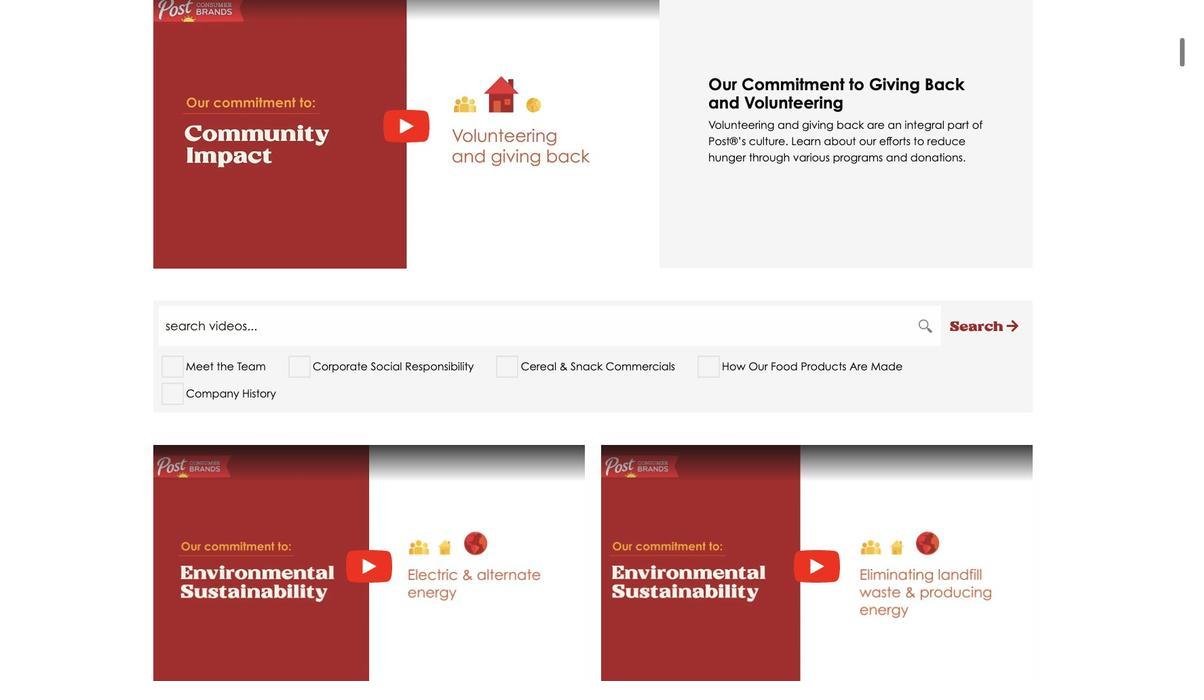 Task type: describe. For each thing, give the bounding box(es) containing it.
are
[[850, 360, 868, 374]]

cereal
[[521, 360, 557, 374]]

corporate social responsibility
[[313, 360, 474, 374]]

hunger
[[709, 151, 746, 164]]

culture.
[[749, 134, 789, 148]]

social
[[371, 360, 402, 374]]

back
[[837, 118, 864, 132]]

through
[[749, 151, 790, 164]]

0 horizontal spatial to
[[850, 74, 865, 94]]

are
[[867, 118, 885, 132]]

our
[[860, 134, 877, 148]]

company history
[[186, 387, 276, 401]]

Search text field
[[159, 306, 942, 346]]

0 horizontal spatial and
[[709, 92, 740, 112]]

team
[[237, 360, 266, 374]]

how
[[722, 360, 746, 374]]

an
[[888, 118, 902, 132]]

post®'s
[[709, 134, 746, 148]]

various
[[793, 151, 830, 164]]

our inside our commitment to giving back and volunteering volunteering and giving back are an integral part of post®'s culture. learn about our efforts to reduce hunger through various programs and donations.
[[709, 74, 737, 94]]

snack
[[571, 360, 603, 374]]

company
[[186, 387, 239, 401]]

the
[[217, 360, 234, 374]]

meet the team
[[186, 360, 266, 374]]

responsibility
[[405, 360, 474, 374]]

reduce
[[928, 134, 966, 148]]

commitment
[[742, 74, 845, 94]]

donations.
[[911, 151, 966, 164]]

integral
[[905, 118, 945, 132]]



Task type: vqa. For each thing, say whether or not it's contained in the screenshot.
'Responsibility'
yes



Task type: locate. For each thing, give the bounding box(es) containing it.
1 vertical spatial our
[[749, 360, 768, 374]]

2 horizontal spatial and
[[886, 151, 908, 164]]

1 horizontal spatial our
[[749, 360, 768, 374]]

to
[[850, 74, 865, 94], [914, 134, 925, 148]]

our commitment to giving back and volunteering volunteering and giving back are an integral part of post®'s culture. learn about our efforts to reduce hunger through various programs and donations.
[[709, 74, 983, 164]]

meet
[[186, 360, 214, 374]]

1 vertical spatial and
[[778, 118, 799, 132]]

0 vertical spatial to
[[850, 74, 865, 94]]

volunteering
[[745, 92, 844, 112], [709, 118, 775, 132]]

and up the post®'s
[[709, 92, 740, 112]]

back
[[925, 74, 965, 94]]

about
[[824, 134, 857, 148]]

search
[[950, 319, 1007, 334]]

of
[[973, 118, 983, 132]]

&
[[560, 360, 568, 374]]

2 vertical spatial and
[[886, 151, 908, 164]]

commercials
[[606, 360, 676, 374]]

how our food products are made
[[722, 360, 903, 374]]

corporate
[[313, 360, 368, 374]]

products
[[801, 360, 847, 374]]

history
[[242, 387, 276, 401]]

and down efforts
[[886, 151, 908, 164]]

search button
[[942, 306, 1028, 346]]

0 vertical spatial volunteering
[[745, 92, 844, 112]]

1 horizontal spatial and
[[778, 118, 799, 132]]

our up the post®'s
[[709, 74, 737, 94]]

0 horizontal spatial our
[[709, 74, 737, 94]]

food
[[771, 360, 798, 374]]

part
[[948, 118, 970, 132]]

volunteering up the post®'s
[[709, 118, 775, 132]]

1 vertical spatial volunteering
[[709, 118, 775, 132]]

1 vertical spatial to
[[914, 134, 925, 148]]

to down integral
[[914, 134, 925, 148]]

to left giving
[[850, 74, 865, 94]]

1 horizontal spatial to
[[914, 134, 925, 148]]

giving
[[802, 118, 834, 132]]

and
[[709, 92, 740, 112], [778, 118, 799, 132], [886, 151, 908, 164]]

learn
[[792, 134, 821, 148]]

cereal & snack commercials
[[521, 360, 676, 374]]

0 vertical spatial and
[[709, 92, 740, 112]]

0 vertical spatial our
[[709, 74, 737, 94]]

volunteering up 'giving'
[[745, 92, 844, 112]]

programs
[[833, 151, 883, 164]]

our right the how
[[749, 360, 768, 374]]

and up learn
[[778, 118, 799, 132]]

giving
[[869, 74, 921, 94]]

our
[[709, 74, 737, 94], [749, 360, 768, 374]]

arrow right image
[[1007, 320, 1019, 334]]

efforts
[[880, 134, 911, 148]]

made
[[871, 360, 903, 374]]



